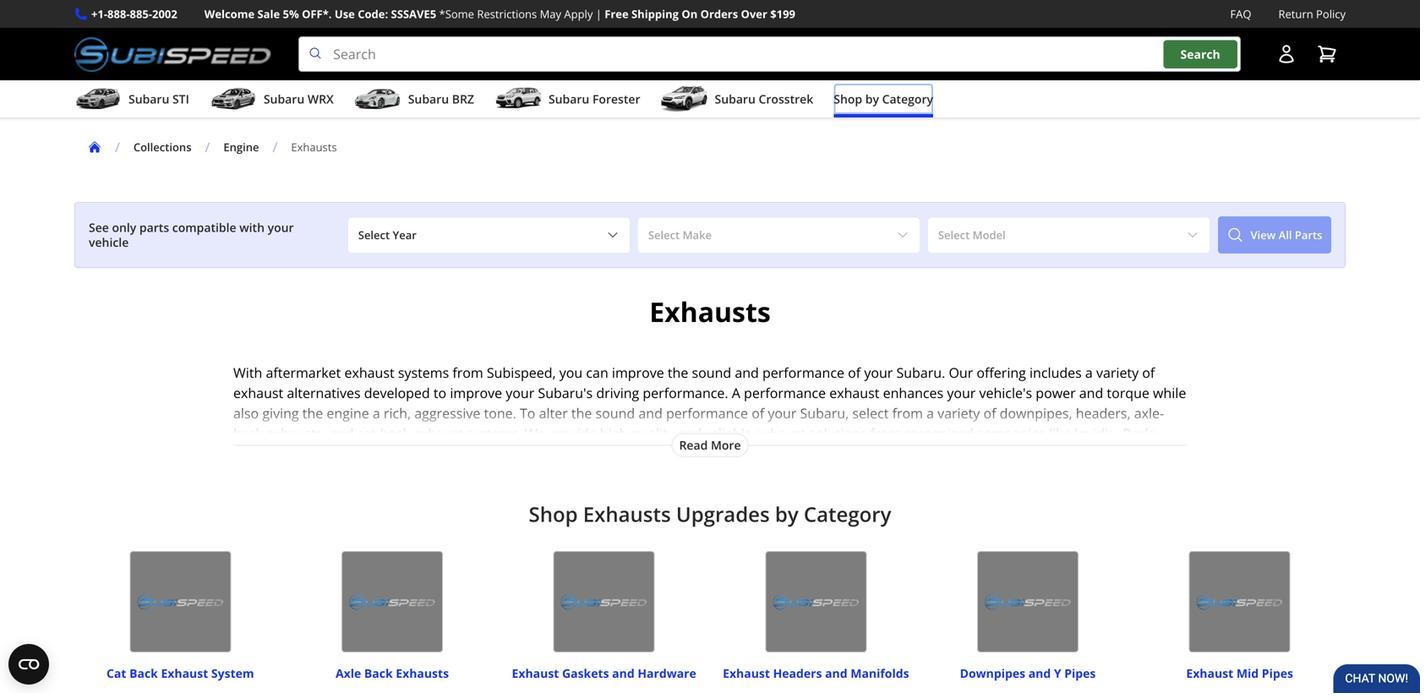 Task type: locate. For each thing, give the bounding box(es) containing it.
Select Model button
[[928, 218, 1209, 253]]

exhaust up "precise" in the left bottom of the page
[[413, 424, 463, 443]]

1 vertical spatial while
[[776, 506, 810, 524]]

|
[[596, 6, 602, 22]]

our down assuring
[[328, 465, 352, 483]]

subaru left the wrx
[[264, 91, 304, 107]]

0 horizontal spatial aggressive
[[414, 404, 480, 422]]

back
[[233, 424, 263, 443], [380, 424, 410, 443]]

exhaust headers and manifolds image image
[[765, 551, 867, 653]]

2 / from the left
[[205, 138, 210, 156]]

restrictions
[[477, 6, 537, 22]]

axle back exhausts image image
[[341, 551, 443, 653]]

1 horizontal spatial back
[[364, 665, 393, 681]]

fit
[[434, 445, 447, 463], [891, 445, 903, 463]]

exhaust down improved
[[406, 506, 456, 524]]

to left an
[[291, 506, 304, 524]]

pipes
[[1064, 665, 1096, 681], [1262, 665, 1293, 681]]

a right includes
[[1085, 364, 1093, 382]]

and down also
[[233, 445, 257, 463]]

subaru crosstrek button
[[661, 84, 813, 118]]

1 horizontal spatial while
[[1153, 384, 1186, 402]]

select year image
[[606, 228, 619, 242]]

code:
[[358, 6, 388, 22]]

1 horizontal spatial improve
[[612, 364, 664, 382]]

performance
[[762, 364, 844, 382], [744, 384, 826, 402], [666, 404, 748, 422], [691, 506, 773, 524]]

more
[[734, 485, 768, 503]]

a left rich,
[[373, 404, 380, 422]]

0 horizontal spatial fit
[[434, 445, 447, 463]]

1 / from the left
[[115, 138, 120, 156]]

shop exhausts upgrades by category
[[529, 500, 891, 528]]

0 vertical spatial by
[[865, 91, 879, 107]]

our right subaru.
[[949, 364, 973, 382]]

axle back exhausts link
[[336, 658, 449, 681]]

1 horizontal spatial /
[[205, 138, 210, 156]]

0 horizontal spatial variety
[[937, 404, 980, 422]]

1 horizontal spatial pipes
[[1262, 665, 1293, 681]]

headers,
[[1076, 404, 1131, 422]]

0 horizontal spatial by
[[775, 500, 798, 528]]

subaru inside 'dropdown button'
[[128, 91, 169, 107]]

driving up more
[[710, 465, 753, 483]]

an
[[308, 506, 323, 524]]

0 vertical spatial driving
[[596, 384, 639, 402]]

of down sti,
[[1113, 465, 1126, 483]]

Select Make button
[[638, 218, 920, 253]]

1 horizontal spatial our
[[949, 364, 973, 382]]

0 vertical spatial shop
[[834, 91, 862, 107]]

a
[[732, 384, 740, 402]]

systems down reliable
[[692, 445, 743, 463]]

exhaust left gaskets at the bottom
[[512, 665, 559, 681]]

1 vertical spatial like
[[1009, 445, 1031, 463]]

1 horizontal spatial shop
[[834, 91, 862, 107]]

0 horizontal spatial /
[[115, 138, 120, 156]]

your right with
[[268, 219, 294, 236]]

free
[[605, 6, 629, 22]]

collections link
[[133, 140, 205, 155], [133, 140, 191, 155]]

improve
[[612, 364, 664, 382], [450, 384, 502, 402]]

exhaust left mid
[[1186, 665, 1233, 681]]

1 horizontal spatial aggressive
[[771, 485, 837, 503]]

collections
[[133, 140, 191, 155]]

2002
[[152, 6, 177, 22]]

shop by category
[[834, 91, 933, 107]]

subaru left brz
[[408, 91, 449, 107]]

button image
[[1276, 44, 1297, 64]]

1 vertical spatial aggressive
[[771, 485, 837, 503]]

improved
[[386, 485, 446, 503]]

a subaru forester thumbnail image image
[[494, 86, 542, 112]]

aggressive right rich,
[[414, 404, 480, 422]]

and right 'headers'
[[825, 665, 847, 681]]

while left taking
[[776, 506, 810, 524]]

from
[[453, 364, 483, 382], [892, 404, 923, 422], [870, 424, 901, 443], [1049, 485, 1079, 503], [507, 506, 538, 524]]

2 pipes from the left
[[1262, 665, 1293, 681]]

subaru up seeking
[[907, 445, 952, 463]]

options
[[409, 465, 457, 483]]

our
[[949, 364, 973, 382], [328, 465, 352, 483]]

0 horizontal spatial our
[[328, 465, 352, 483]]

cat back exhaust system
[[107, 665, 254, 681]]

1 back from the left
[[129, 665, 158, 681]]

0 vertical spatial our
[[949, 364, 973, 382]]

1 vertical spatial category
[[804, 500, 891, 528]]

downpipes,
[[1000, 404, 1072, 422]]

1 horizontal spatial like
[[1049, 424, 1071, 443]]

with
[[233, 364, 262, 382]]

/
[[115, 138, 120, 156], [205, 138, 210, 156], [273, 138, 278, 156]]

shop down various
[[529, 500, 578, 528]]

driving
[[596, 384, 639, 402], [710, 465, 753, 483]]

welcome sale 5% off*. use code: sssave5 *some restrictions may apply | free shipping on orders over $199
[[204, 6, 795, 22]]

systems.
[[467, 424, 521, 443]]

0 vertical spatial aftermarket
[[266, 364, 341, 382]]

gaskets
[[562, 665, 609, 681]]

from down select
[[870, 424, 901, 443]]

0 vertical spatial aggressive
[[414, 404, 480, 422]]

subaru.
[[896, 364, 945, 382]]

your inside see only parts compatible with your vehicle
[[268, 219, 294, 236]]

*some
[[439, 6, 474, 22]]

1 horizontal spatial driving
[[710, 465, 753, 483]]

improve up "tone."
[[450, 384, 502, 402]]

audio
[[991, 506, 1027, 524]]

1 vertical spatial driving
[[710, 465, 753, 483]]

2 horizontal spatial /
[[273, 138, 278, 156]]

subaru inside dropdown button
[[408, 91, 449, 107]]

exhaust down the quality
[[638, 445, 688, 463]]

aftermarket down 'heads.'
[[327, 506, 402, 524]]

a subaru crosstrek thumbnail image image
[[661, 86, 708, 112]]

/ left 'engine'
[[205, 138, 210, 156]]

cat back exhaust system link
[[107, 658, 254, 681]]

read
[[679, 437, 708, 453]]

select model image
[[1186, 228, 1199, 242]]

and left the y
[[1028, 665, 1051, 681]]

a subaru brz thumbnail image image
[[354, 86, 401, 112]]

pipes right mid
[[1262, 665, 1293, 681]]

2 exhaust from the left
[[512, 665, 559, 681]]

sti,
[[1094, 445, 1116, 463]]

exhaust for exhaust headers and manifolds
[[723, 665, 770, 681]]

1 vertical spatial shop
[[529, 500, 578, 528]]

also
[[233, 404, 259, 422]]

pipes right the y
[[1064, 665, 1096, 681]]

various
[[554, 465, 600, 483]]

your
[[268, 219, 294, 236], [864, 364, 893, 382], [506, 384, 534, 402], [947, 384, 976, 402], [768, 404, 797, 422], [930, 485, 959, 503]]

manifolds
[[851, 665, 909, 681]]

1 vertical spatial our
[[328, 465, 352, 483]]

axle-
[[1134, 404, 1164, 422]]

exhaust mid pipes
[[1186, 665, 1293, 681]]

like down companies
[[1009, 445, 1031, 463]]

subispeed,
[[487, 364, 556, 382]]

your left vehicle's
[[947, 384, 976, 402]]

axle back exhausts
[[336, 665, 449, 681]]

return policy link
[[1278, 5, 1346, 23]]

and up options
[[451, 445, 475, 463]]

back right cat
[[129, 665, 158, 681]]

made
[[835, 445, 871, 463]]

improve right can
[[612, 364, 664, 382]]

back
[[129, 665, 158, 681], [364, 665, 393, 681]]

these
[[600, 445, 635, 463]]

the up the provide
[[571, 404, 592, 422]]

subaru left sti
[[128, 91, 169, 107]]

vehicle
[[89, 234, 129, 250]]

and up headers,
[[1079, 384, 1103, 402]]

your left subaru,
[[768, 404, 797, 422]]

exhaust up 'heads.'
[[356, 465, 406, 483]]

2 back from the left
[[380, 424, 410, 443]]

1 horizontal spatial by
[[865, 91, 879, 107]]

you're
[[859, 465, 898, 483]]

0 vertical spatial while
[[1153, 384, 1186, 402]]

exhaust gaskets and hardware link
[[512, 658, 696, 681]]

competition.
[[1107, 485, 1187, 503]]

shop inside dropdown button
[[834, 91, 862, 107]]

1 horizontal spatial systems
[[692, 445, 743, 463]]

back down rich,
[[380, 424, 410, 443]]

to down throttle
[[611, 506, 624, 524]]

a up recognized
[[926, 404, 934, 422]]

of up torque
[[1142, 364, 1155, 382]]

exhaust left 'headers'
[[723, 665, 770, 681]]

seeking
[[901, 465, 949, 483]]

variety up recognized
[[937, 404, 980, 422]]

1 horizontal spatial fit
[[891, 445, 903, 463]]

aggressive
[[414, 404, 480, 422], [771, 485, 837, 503]]

1 horizontal spatial variety
[[1096, 364, 1139, 382]]

subaru right a subaru crosstrek thumbnail image
[[715, 91, 756, 107]]

1 fit from the left
[[434, 445, 447, 463]]

exhausts
[[291, 140, 337, 155], [649, 293, 771, 330], [583, 500, 671, 528], [396, 665, 449, 681]]

home image
[[88, 140, 101, 154]]

1 vertical spatial improve
[[450, 384, 502, 402]]

like up wrx,
[[1049, 424, 1071, 443]]

apply
[[564, 6, 593, 22]]

a right in
[[929, 506, 936, 524]]

aftermarket up alternatives
[[266, 364, 341, 382]]

aggressive down the whether
[[771, 485, 837, 503]]

subaru left forester
[[549, 91, 589, 107]]

0 vertical spatial like
[[1049, 424, 1071, 443]]

crosstrek
[[759, 91, 813, 107]]

0 horizontal spatial systems
[[398, 364, 449, 382]]

category inside shop by category dropdown button
[[882, 91, 933, 107]]

variety up torque
[[1096, 364, 1139, 382]]

back for axle
[[364, 665, 393, 681]]

0 horizontal spatial shop
[[529, 500, 578, 528]]

/ right 'engine'
[[273, 138, 278, 156]]

headers
[[773, 665, 822, 681]]

search input field
[[298, 36, 1241, 72]]

a subaru sti thumbnail image image
[[74, 86, 122, 112]]

back right axle
[[364, 665, 393, 681]]

0 horizontal spatial driving
[[596, 384, 639, 402]]

better
[[537, 485, 576, 503]]

compatible
[[172, 219, 236, 236]]

1 vertical spatial variety
[[937, 404, 980, 422]]

torque
[[1107, 384, 1149, 402]]

driving down can
[[596, 384, 639, 402]]

0 vertical spatial improve
[[612, 364, 664, 382]]

sound up the performance.
[[692, 364, 731, 382]]

set
[[908, 485, 927, 503]]

0 horizontal spatial improve
[[450, 384, 502, 402]]

shop right 'crosstrek'
[[834, 91, 862, 107]]

2 back from the left
[[364, 665, 393, 681]]

aftermarket
[[266, 364, 341, 382], [327, 506, 402, 524]]

includes
[[1030, 364, 1082, 382]]

exhaust down with at the bottom of the page
[[233, 384, 283, 402]]

open widget image
[[8, 644, 49, 685]]

0 horizontal spatial back
[[129, 665, 158, 681]]

/ for engine
[[205, 138, 210, 156]]

systems
[[398, 364, 449, 382], [692, 445, 743, 463]]

subaru for subaru forester
[[549, 91, 589, 107]]

1 horizontal spatial back
[[380, 424, 410, 443]]

preferences
[[604, 465, 679, 483]]

4 exhaust from the left
[[1186, 665, 1233, 681]]

subaru inside "dropdown button"
[[264, 91, 304, 107]]

you
[[559, 364, 583, 382]]

offering
[[977, 364, 1026, 382]]

power
[[1036, 384, 1076, 402]]

faq link
[[1230, 5, 1251, 23]]

fit up "you're" at the right bottom of page
[[891, 445, 903, 463]]

$199
[[770, 6, 795, 22]]

subaru for subaru brz
[[408, 91, 449, 107]]

thrilling
[[940, 506, 988, 524]]

3 exhaust from the left
[[723, 665, 770, 681]]

sound up high-
[[596, 404, 635, 422]]

2 fit from the left
[[891, 445, 903, 463]]

sound down the forester,
[[1129, 465, 1169, 483]]

subaru brz
[[408, 91, 474, 107]]

like
[[1049, 424, 1071, 443], [1009, 445, 1031, 463]]

exhaust up select
[[829, 384, 879, 402]]

while up axle-
[[1153, 384, 1186, 402]]

0 vertical spatial category
[[882, 91, 933, 107]]

subispeed
[[541, 506, 607, 524]]

the up the performance.
[[668, 364, 688, 382]]

0 horizontal spatial back
[[233, 424, 263, 443]]

systems up developed
[[398, 364, 449, 382]]

0 horizontal spatial pipes
[[1064, 665, 1096, 681]]

/ right home icon
[[115, 138, 120, 156]]

back down also
[[233, 424, 263, 443]]

exhaust left system
[[161, 665, 208, 681]]



Task type: vqa. For each thing, say whether or not it's contained in the screenshot.
variety
yes



Task type: describe. For each thing, give the bounding box(es) containing it.
wrx
[[308, 91, 334, 107]]

exhaust mid pipes image image
[[1189, 551, 1290, 653]]

and left more
[[695, 485, 720, 503]]

subaru for subaru sti
[[128, 91, 169, 107]]

forester
[[592, 91, 640, 107]]

precise
[[385, 445, 431, 463]]

quality
[[632, 424, 674, 443]]

exhaust mid pipes link
[[1186, 658, 1293, 681]]

downpipes
[[960, 665, 1025, 681]]

subaru sti button
[[74, 84, 189, 118]]

subaru sti
[[128, 91, 189, 107]]

amplification
[[1028, 465, 1110, 483]]

/ for collections
[[115, 138, 120, 156]]

subaru forester button
[[494, 84, 640, 118]]

to up "you're" at the right bottom of page
[[874, 445, 887, 463]]

may
[[540, 6, 561, 22]]

the down amplification
[[1083, 485, 1104, 503]]

off*.
[[302, 6, 332, 22]]

by inside dropdown button
[[865, 91, 879, 107]]

vehicle's
[[979, 384, 1032, 402]]

engine
[[327, 404, 369, 422]]

and right the quality
[[678, 424, 702, 443]]

a subaru wrx thumbnail image image
[[210, 86, 257, 112]]

see
[[89, 219, 109, 236]]

your down the subispeed,
[[506, 384, 534, 402]]

cat-
[[357, 424, 380, 443]]

5%
[[283, 6, 299, 22]]

and up the roar on the left bottom of page
[[233, 465, 257, 483]]

exhaust for exhaust gaskets and hardware
[[512, 665, 559, 681]]

3 / from the left
[[273, 138, 278, 156]]

vehicles
[[956, 445, 1006, 463]]

exhaust headers and manifolds
[[723, 665, 909, 681]]

a down cat-
[[374, 445, 382, 463]]

of up reliable
[[752, 404, 764, 422]]

1 back from the left
[[233, 424, 263, 443]]

system
[[211, 665, 254, 681]]

flow,
[[504, 485, 534, 503]]

only
[[112, 219, 136, 236]]

rich,
[[384, 404, 411, 422]]

turns
[[303, 485, 337, 503]]

exhaust for exhaust mid pipes
[[1186, 665, 1233, 681]]

0 horizontal spatial like
[[1009, 445, 1031, 463]]

throttle
[[579, 485, 627, 503]]

sale
[[257, 6, 280, 22]]

exhaust up system
[[450, 485, 500, 503]]

subaru for subaru crosstrek
[[715, 91, 756, 107]]

and up the quality
[[638, 404, 663, 422]]

from down flow,
[[507, 506, 538, 524]]

policy
[[1316, 6, 1346, 22]]

subaru for subaru wrx
[[264, 91, 304, 107]]

for
[[953, 465, 971, 483]]

a right for
[[974, 465, 982, 483]]

0 vertical spatial systems
[[398, 364, 449, 382]]

your up enhances
[[864, 364, 893, 382]]

subaru wrx
[[264, 91, 334, 107]]

high-
[[600, 424, 632, 443]]

will
[[884, 485, 905, 503]]

0 vertical spatial variety
[[1096, 364, 1139, 382]]

0 horizontal spatial while
[[776, 506, 810, 524]]

over
[[741, 6, 767, 22]]

alternatives
[[287, 384, 361, 402]]

a left more
[[723, 485, 731, 503]]

your down for
[[930, 485, 959, 503]]

subaru down subtle
[[963, 485, 1008, 503]]

and up assuring
[[330, 424, 354, 443]]

subispeed logo image
[[74, 36, 271, 72]]

especially
[[770, 445, 831, 463]]

exhausts link
[[291, 140, 350, 155]]

shop for shop by category
[[834, 91, 862, 107]]

1 vertical spatial by
[[775, 500, 798, 528]]

of up select
[[848, 364, 861, 382]]

are
[[746, 445, 767, 463]]

engine
[[223, 140, 259, 155]]

search button
[[1164, 40, 1237, 68]]

exhaust gaskets and hardware image image
[[553, 551, 655, 653]]

alter
[[539, 404, 568, 422]]

on
[[682, 6, 698, 22]]

cat back exhaust system image image
[[130, 551, 231, 653]]

subaru forester
[[549, 91, 640, 107]]

+1-
[[91, 6, 107, 22]]

reliable
[[705, 424, 752, 443]]

search
[[1180, 46, 1220, 62]]

from down enhances
[[892, 404, 923, 422]]

downpipes and y pipes link
[[960, 658, 1096, 681]]

giving
[[262, 404, 299, 422]]

sound down "you're" at the right bottom of page
[[841, 485, 880, 503]]

tone.
[[484, 404, 516, 422]]

cat
[[107, 665, 126, 681]]

with aftermarket exhaust systems from subispeed, you can improve the sound and performance of your subaru. our offering includes a variety of exhaust alternatives developed to improve your subaru's driving performance. a performance exhaust enhances your vehicle's power and torque while also giving the engine a rich, aggressive tone. to alter the sound and performance of your subaru, select from a variety of downpipes, headers, axle- back exhausts, and cat-back exhaust systems. we provide high-quality and reliable exhaust solutions from recognized companies like invidia, borla, and remark. assuring a precise fit and simple installation, these exhaust systems are especially made to fit subaru vehicles like the wrx, sti, forester, and crosstrek. our exhaust options accommodate various preferences and driving habits, whether you're seeking for a subtle amplification of sound or a roar that turns heads. improved exhaust flow, better throttle response, and a more aggressive sound will set your subaru apart from the competition. upgrade to an aftermarket exhaust system from subispeed to maximize performance while taking pleasure in a thrilling audio experience.
[[233, 364, 1187, 524]]

wrx,
[[1059, 445, 1091, 463]]

welcome
[[204, 6, 255, 22]]

downpipes and y pipes image image
[[977, 551, 1079, 653]]

parts
[[139, 219, 169, 236]]

of down vehicle's
[[983, 404, 996, 422]]

to right developed
[[433, 384, 446, 402]]

that
[[275, 485, 300, 503]]

return policy
[[1278, 6, 1346, 22]]

1 exhaust from the left
[[161, 665, 208, 681]]

subaru,
[[800, 404, 849, 422]]

sti
[[172, 91, 189, 107]]

shop for shop exhausts upgrades by category
[[529, 500, 578, 528]]

1 vertical spatial aftermarket
[[327, 506, 402, 524]]

forester,
[[1120, 445, 1176, 463]]

and right gaskets at the bottom
[[612, 665, 635, 681]]

and down read
[[683, 465, 707, 483]]

Select Year button
[[348, 218, 630, 253]]

performance.
[[643, 384, 728, 402]]

installation,
[[523, 445, 596, 463]]

orders
[[700, 6, 738, 22]]

1 vertical spatial systems
[[692, 445, 743, 463]]

whether
[[802, 465, 855, 483]]

habits,
[[757, 465, 799, 483]]

subaru crosstrek
[[715, 91, 813, 107]]

experience.
[[1030, 506, 1103, 524]]

back for cat
[[129, 665, 158, 681]]

from left the subispeed,
[[453, 364, 483, 382]]

the down alternatives
[[302, 404, 323, 422]]

downpipes and y pipes
[[960, 665, 1096, 681]]

assuring
[[317, 445, 371, 463]]

1 pipes from the left
[[1064, 665, 1096, 681]]

exhausts,
[[266, 424, 326, 443]]

exhaust headers and manifolds link
[[723, 658, 909, 681]]

remark.
[[261, 445, 313, 463]]

the left wrx,
[[1034, 445, 1055, 463]]

from up experience.
[[1049, 485, 1079, 503]]

faq
[[1230, 6, 1251, 22]]

system
[[459, 506, 504, 524]]

885-
[[130, 6, 152, 22]]

select make image
[[896, 228, 909, 242]]

and up a
[[735, 364, 759, 382]]

return
[[1278, 6, 1313, 22]]

a left the roar on the left bottom of page
[[233, 485, 241, 503]]

can
[[586, 364, 608, 382]]

solutions
[[809, 424, 867, 443]]

exhaust up developed
[[344, 364, 394, 382]]

developed
[[364, 384, 430, 402]]

exhaust up especially
[[756, 424, 806, 443]]

subaru brz button
[[354, 84, 474, 118]]



